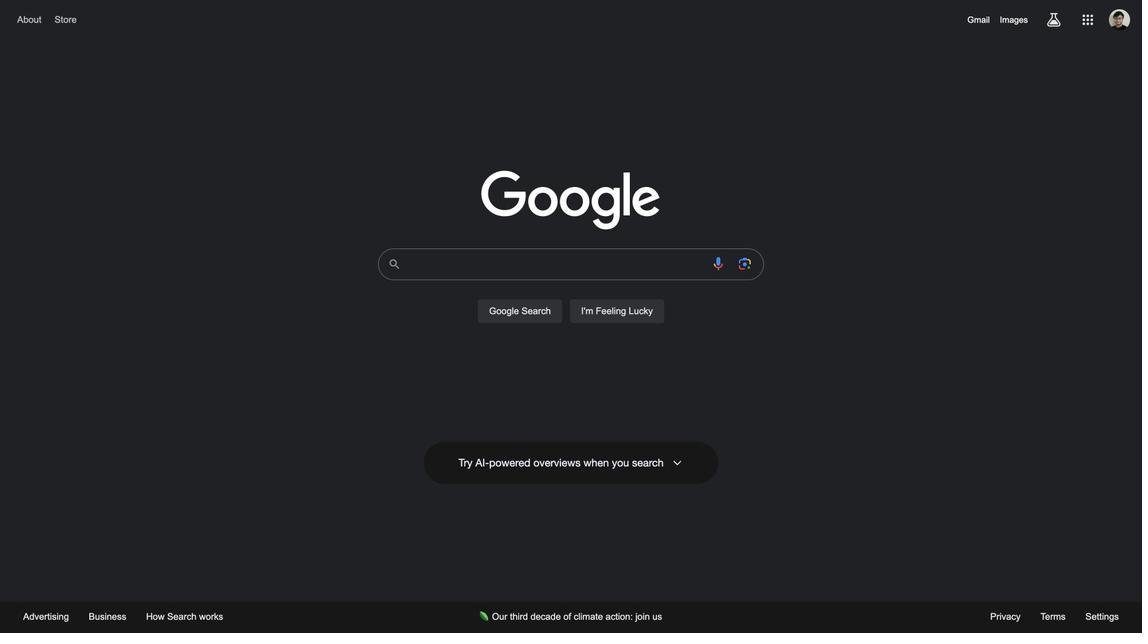 Task type: locate. For each thing, give the bounding box(es) containing it.
search by voice image
[[710, 256, 726, 272]]

google image
[[481, 171, 661, 231]]

search by image image
[[737, 256, 753, 272]]

None search field
[[13, 245, 1129, 338]]



Task type: describe. For each thing, give the bounding box(es) containing it.
search labs image
[[1046, 12, 1062, 28]]



Task type: vqa. For each thing, say whether or not it's contained in the screenshot.
search box
yes



